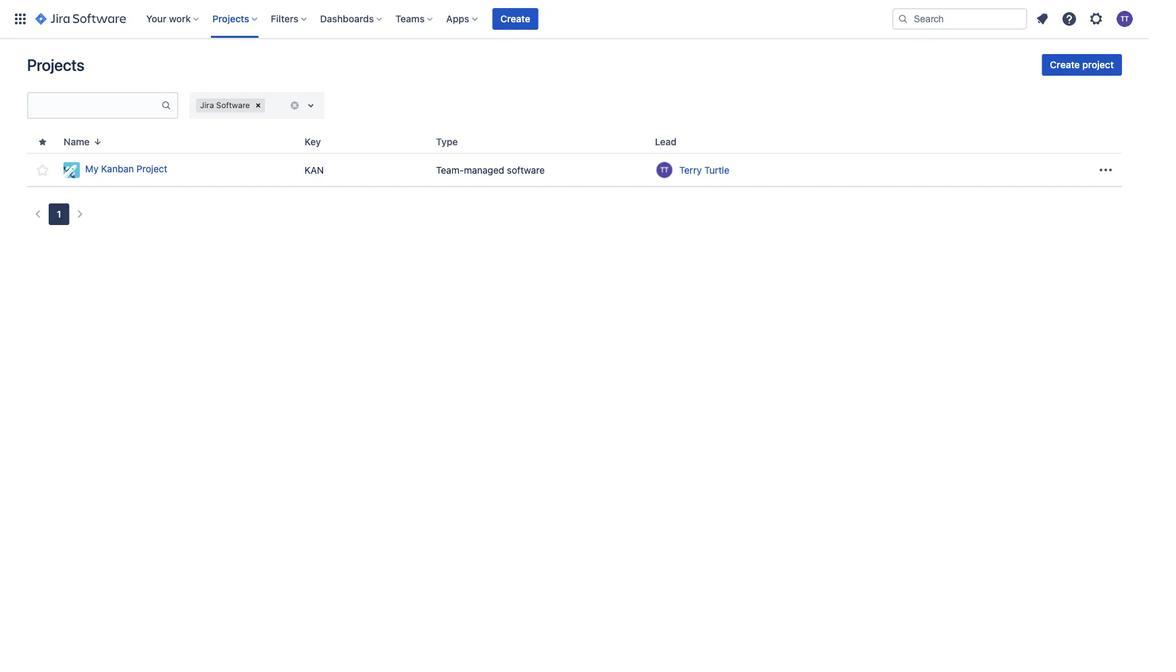 Task type: locate. For each thing, give the bounding box(es) containing it.
create project
[[1050, 59, 1114, 70]]

previous image
[[30, 206, 46, 222]]

notifications image
[[1035, 11, 1051, 27]]

0 horizontal spatial projects
[[27, 55, 84, 74]]

my kanban project
[[85, 163, 167, 175]]

0 horizontal spatial create
[[501, 13, 530, 24]]

jira software image
[[35, 11, 126, 27], [35, 11, 126, 27]]

turtle
[[705, 164, 730, 175]]

terry turtle
[[680, 164, 730, 175]]

create
[[501, 13, 530, 24], [1050, 59, 1080, 70]]

teams
[[396, 13, 425, 24]]

0 vertical spatial projects
[[212, 13, 249, 24]]

terry
[[680, 164, 702, 175]]

projects inside popup button
[[212, 13, 249, 24]]

settings image
[[1089, 11, 1105, 27]]

projects
[[212, 13, 249, 24], [27, 55, 84, 74]]

create inside create button
[[501, 13, 530, 24]]

create for create project
[[1050, 59, 1080, 70]]

primary element
[[8, 0, 893, 38]]

banner
[[0, 0, 1149, 38]]

name
[[64, 136, 90, 147]]

projects right work
[[212, 13, 249, 24]]

dashboards button
[[316, 8, 388, 30]]

help image
[[1062, 11, 1078, 27]]

your
[[146, 13, 167, 24]]

1
[[57, 209, 61, 220]]

0 vertical spatial create
[[501, 13, 530, 24]]

projects down appswitcher icon
[[27, 55, 84, 74]]

1 vertical spatial create
[[1050, 59, 1080, 70]]

kanban
[[101, 163, 134, 175]]

project
[[136, 163, 167, 175]]

1 horizontal spatial projects
[[212, 13, 249, 24]]

create inside create project button
[[1050, 59, 1080, 70]]

appswitcher icon image
[[12, 11, 28, 27]]

1 vertical spatial projects
[[27, 55, 84, 74]]

create for create
[[501, 13, 530, 24]]

1 horizontal spatial create
[[1050, 59, 1080, 70]]

key button
[[299, 134, 337, 150]]

team-
[[436, 164, 464, 175]]

name button
[[58, 134, 109, 150]]

your work
[[146, 13, 191, 24]]

project
[[1083, 59, 1114, 70]]

lead button
[[650, 134, 693, 150]]

create right apps dropdown button
[[501, 13, 530, 24]]

key
[[305, 136, 321, 147]]

create project button
[[1042, 54, 1122, 76]]

create left project
[[1050, 59, 1080, 70]]

None text field
[[28, 96, 161, 115]]

my
[[85, 163, 99, 175]]



Task type: vqa. For each thing, say whether or not it's contained in the screenshot.
Your work dropdown button
yes



Task type: describe. For each thing, give the bounding box(es) containing it.
filters
[[271, 13, 299, 24]]

filters button
[[267, 8, 312, 30]]

more image
[[1098, 162, 1114, 178]]

your profile and settings image
[[1117, 11, 1133, 27]]

kan
[[305, 164, 324, 175]]

software
[[216, 100, 250, 110]]

jira
[[200, 100, 214, 110]]

next image
[[72, 206, 88, 222]]

software
[[507, 164, 545, 175]]

team-managed software
[[436, 164, 545, 175]]

star my kanban project image
[[35, 162, 51, 178]]

terry turtle link
[[680, 163, 730, 177]]

Search field
[[893, 8, 1028, 30]]

projects button
[[208, 8, 263, 30]]

apps button
[[442, 8, 483, 30]]

my kanban project link
[[64, 162, 294, 178]]

lead
[[655, 136, 677, 147]]

work
[[169, 13, 191, 24]]

your work button
[[142, 8, 204, 30]]

clear image
[[253, 100, 264, 111]]

search image
[[898, 14, 909, 24]]

teams button
[[392, 8, 438, 30]]

1 button
[[49, 204, 69, 225]]

create button
[[492, 8, 539, 30]]

banner containing your work
[[0, 0, 1149, 38]]

apps
[[446, 13, 469, 24]]

open image
[[303, 97, 319, 114]]

type
[[436, 136, 458, 147]]

clear image
[[289, 100, 300, 111]]

managed
[[464, 164, 504, 175]]

jira software
[[200, 100, 250, 110]]

dashboards
[[320, 13, 374, 24]]



